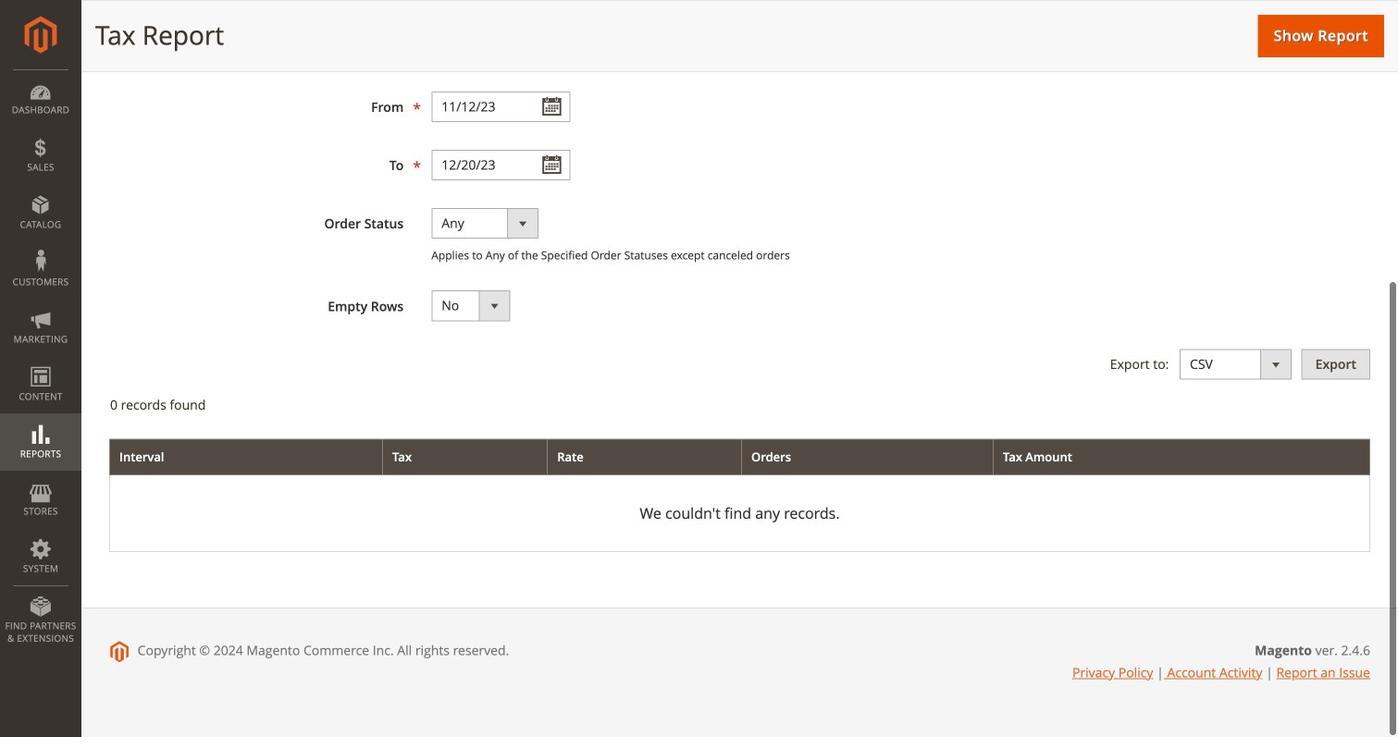 Task type: locate. For each thing, give the bounding box(es) containing it.
menu bar
[[0, 69, 81, 655]]

None text field
[[432, 91, 571, 122]]

None text field
[[432, 150, 571, 180]]

magento admin panel image
[[25, 16, 57, 54]]



